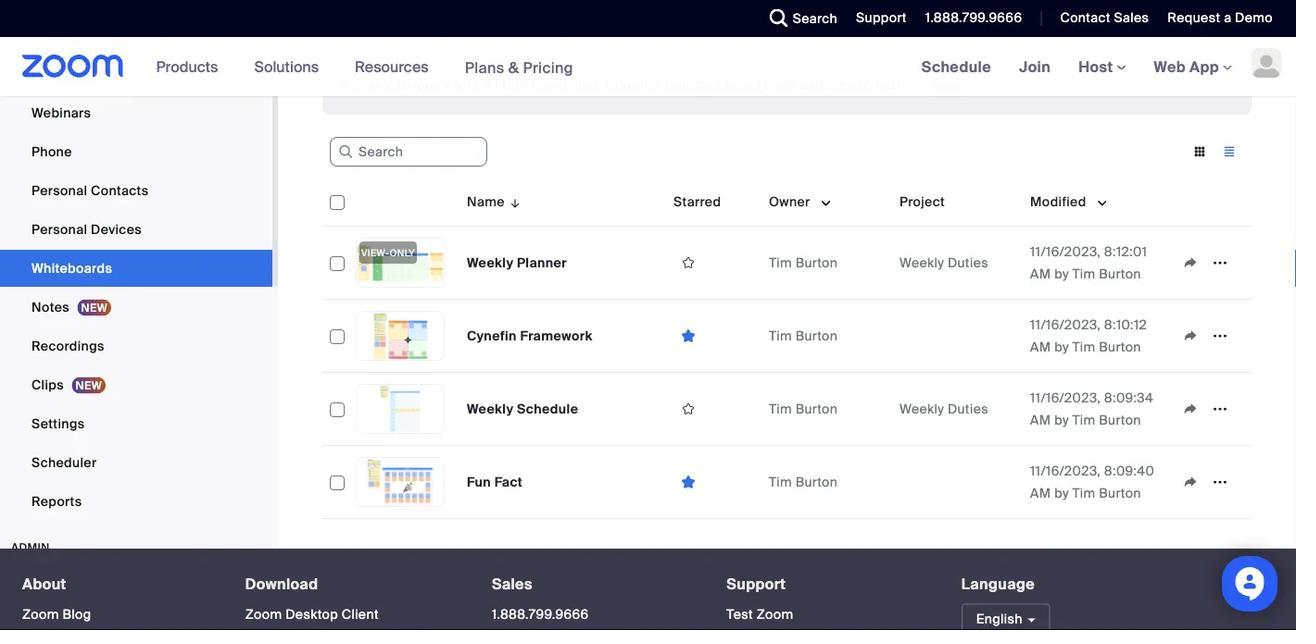 Task type: vqa. For each thing, say whether or not it's contained in the screenshot.
upgrade today link
no



Task type: describe. For each thing, give the bounding box(es) containing it.
thumbnail of weekly planner image
[[357, 239, 444, 287]]

view-only
[[361, 247, 415, 259]]

show and tell with a twist element
[[940, 9, 1106, 28]]

schedule link
[[908, 37, 1005, 96]]

share image for 8:09:34
[[1176, 401, 1205, 418]]

host
[[1079, 57, 1117, 76]]

request a demo
[[1168, 9, 1273, 26]]

weekly schedule element
[[819, 9, 931, 28]]

view-
[[361, 247, 390, 259]]

web app button
[[1154, 57, 1232, 76]]

&
[[508, 58, 519, 77]]

more options for cynefin framework image
[[1205, 328, 1235, 345]]

weekly duties for 11/16/2023, 8:09:34 am by tim burton
[[900, 401, 989, 418]]

fun fact
[[467, 474, 523, 491]]

show
[[943, 10, 978, 27]]

tim right click to unstar the whiteboard cynefin framework icon
[[769, 328, 792, 345]]

cynefin
[[467, 328, 517, 345]]

tell
[[1008, 10, 1030, 27]]

application for 11/16/2023, 8:09:40 am by tim burton
[[1176, 469, 1244, 497]]

plans
[[465, 58, 505, 77]]

product information navigation
[[142, 37, 587, 98]]

fun
[[467, 474, 491, 491]]

share image for 8:09:40
[[1176, 474, 1205, 491]]

laboratory report
[[1184, 10, 1296, 27]]

project
[[900, 193, 945, 210]]

cell for 11/16/2023, 8:10:12 am by tim burton
[[892, 300, 1023, 373]]

zoom desktop client link
[[245, 607, 379, 624]]

only
[[390, 247, 415, 259]]

banner containing products
[[0, 37, 1296, 98]]

diagram
[[774, 10, 828, 27]]

weekly schedule button
[[819, 0, 931, 28]]

modified
[[1030, 193, 1087, 210]]

starred
[[674, 193, 721, 210]]

limit.
[[572, 76, 602, 94]]

resources
[[355, 57, 429, 76]]

products
[[156, 57, 218, 76]]

test zoom link
[[727, 607, 794, 624]]

laboratory
[[1184, 10, 1252, 27]]

scheduler link
[[0, 445, 272, 482]]

contact sales
[[1060, 9, 1149, 26]]

duties for 11/16/2023, 8:12:01 am by tim burton
[[948, 254, 989, 271]]

recordings link
[[0, 328, 272, 365]]

tim down owner
[[769, 254, 792, 271]]

zoom for download
[[245, 607, 282, 624]]

english
[[976, 612, 1023, 629]]

fact
[[494, 474, 523, 491]]

tim burton for 11/16/2023, 8:12:01 am by tim burton
[[769, 254, 838, 271]]

zoom for about
[[22, 607, 59, 624]]

meetings navigation
[[908, 37, 1296, 98]]

0 horizontal spatial support
[[727, 575, 786, 595]]

more options for fun fact image
[[1205, 474, 1235, 491]]

owner
[[769, 193, 810, 210]]

cell for 11/16/2023, 8:09:40 am by tim burton
[[892, 447, 1023, 520]]

application for 11/16/2023, 8:12:01 am by tim burton
[[1176, 249, 1244, 277]]

plan
[[970, 76, 998, 94]]

phone link
[[0, 133, 272, 170]]

planner inside application
[[517, 254, 567, 271]]

thumbnail of weekly schedule image
[[357, 385, 444, 434]]

scheduler
[[32, 454, 97, 472]]

tim inside 11/16/2023, 8:12:01 am by tim burton
[[1073, 265, 1096, 283]]

weekly planner element
[[1060, 9, 1171, 28]]

settings link
[[0, 406, 272, 443]]

click to star the whiteboard weekly schedule image
[[674, 401, 703, 418]]

devices
[[91, 221, 142, 238]]

11/16/2023, for 11/16/2023, 8:12:01 am by tim burton
[[1030, 243, 1101, 260]]

you
[[337, 76, 360, 94]]

3
[[483, 76, 491, 94]]

tim inside 11/16/2023, 8:10:12 am by tim burton
[[1073, 339, 1096, 356]]

contact
[[1060, 9, 1111, 26]]

tim burton for 11/16/2023, 8:10:12 am by tim burton
[[769, 328, 838, 345]]

tim burton for 11/16/2023, 8:09:40 am by tim burton
[[769, 474, 838, 491]]

1 vertical spatial sales
[[492, 575, 533, 595]]

report
[[1256, 10, 1296, 27]]

11/16/2023, for 11/16/2023, 8:09:34 am by tim burton
[[1030, 390, 1101, 407]]

pricing
[[523, 58, 573, 77]]

solutions
[[254, 57, 319, 76]]

am for 11/16/2023, 8:09:34 am by tim burton
[[1030, 412, 1051, 429]]

admin
[[11, 541, 50, 555]]

language
[[962, 575, 1035, 595]]

0 horizontal spatial 1.888.799.9666
[[492, 607, 589, 624]]

a inside button
[[1063, 10, 1070, 27]]

whiteboards.
[[827, 76, 911, 94]]

webinars link
[[0, 95, 272, 132]]

laboratory report button
[[1180, 0, 1296, 28]]

schedule inside meetings navigation
[[922, 57, 991, 76]]

uml class diagram button
[[699, 0, 828, 28]]

reports
[[32, 493, 82, 511]]

reports link
[[0, 484, 272, 521]]

Search text field
[[330, 137, 487, 167]]

recordings
[[32, 338, 104, 355]]

solutions button
[[254, 37, 327, 96]]

to
[[725, 76, 738, 94]]

about link
[[22, 575, 66, 595]]

application for 11/16/2023, 8:09:34 am by tim burton
[[1176, 396, 1244, 423]]

personal contacts link
[[0, 172, 272, 209]]

clips
[[32, 377, 64, 394]]

2 upgrade from the left
[[911, 76, 966, 94]]

sales link
[[492, 575, 533, 595]]

tim right click to unstar the whiteboard fun fact icon
[[769, 474, 792, 491]]

join
[[1019, 57, 1051, 76]]

grid mode, not selected image
[[1185, 144, 1215, 160]]

profile link
[[0, 17, 272, 54]]

cynefin framework
[[467, 328, 593, 345]]

share image for 8:12:01
[[1176, 255, 1205, 271]]

english button
[[962, 605, 1050, 631]]

1 horizontal spatial sales
[[1114, 9, 1149, 26]]

profile
[[32, 26, 73, 44]]

have
[[364, 76, 394, 94]]



Task type: locate. For each thing, give the bounding box(es) containing it.
weekly duties for 11/16/2023, 8:12:01 am by tim burton
[[900, 254, 989, 271]]

download link
[[245, 575, 318, 595]]

0 vertical spatial personal
[[32, 182, 87, 199]]

support
[[856, 9, 907, 26], [727, 575, 786, 595]]

1 your from the left
[[453, 76, 480, 94]]

with
[[1033, 10, 1059, 27]]

tim up 11/16/2023, 8:09:40 am by tim burton
[[1073, 412, 1096, 429]]

schedule left show
[[871, 10, 931, 27]]

personal inside personal devices link
[[32, 221, 87, 238]]

click to unstar the whiteboard cynefin framework image
[[674, 328, 703, 345]]

by for 11/16/2023, 8:09:34 am by tim burton
[[1055, 412, 1069, 429]]

zoom blog link
[[22, 607, 91, 624]]

arrow down image
[[505, 191, 522, 213]]

1 11/16/2023, from the top
[[1030, 243, 1101, 260]]

by inside 11/16/2023, 8:12:01 am by tim burton
[[1055, 265, 1069, 283]]

11/16/2023, inside 11/16/2023, 8:12:01 am by tim burton
[[1030, 243, 1101, 260]]

test zoom
[[727, 607, 794, 624]]

personal for personal contacts
[[32, 182, 87, 199]]

your left "3"
[[453, 76, 480, 94]]

1 duties from the top
[[948, 254, 989, 271]]

by for 11/16/2023, 8:12:01 am by tim burton
[[1055, 265, 1069, 283]]

8:12:01
[[1104, 243, 1147, 260]]

1 horizontal spatial your
[[664, 76, 691, 94]]

by inside 11/16/2023, 8:09:40 am by tim burton
[[1055, 485, 1069, 502]]

2 vertical spatial schedule
[[517, 401, 578, 418]]

0 vertical spatial schedule
[[871, 10, 931, 27]]

0 vertical spatial sales
[[1114, 9, 1149, 26]]

3 am from the top
[[1030, 412, 1051, 429]]

1 horizontal spatial support
[[856, 9, 907, 26]]

8:09:34
[[1104, 390, 1154, 407]]

11/16/2023, for 11/16/2023, 8:10:12 am by tim burton
[[1030, 316, 1101, 334]]

0 vertical spatial support
[[856, 9, 907, 26]]

0 vertical spatial duties
[[948, 254, 989, 271]]

search button
[[756, 0, 842, 37]]

zoom right test
[[757, 607, 794, 624]]

upgrade plan button
[[911, 70, 998, 100]]

1 upgrade from the left
[[606, 76, 660, 94]]

am
[[1030, 265, 1051, 283], [1030, 339, 1051, 356], [1030, 412, 1051, 429], [1030, 485, 1051, 502]]

schedule down framework
[[517, 401, 578, 418]]

uml class diagram weekly schedule
[[702, 10, 931, 27]]

by up '11/16/2023, 8:09:34 am by tim burton'
[[1055, 339, 1069, 356]]

burton inside 11/16/2023, 8:09:40 am by tim burton
[[1099, 485, 1141, 502]]

notes link
[[0, 289, 272, 326]]

share image
[[1176, 255, 1205, 271], [1176, 401, 1205, 418]]

upgrade right limit.
[[606, 76, 660, 94]]

join link
[[1005, 37, 1065, 96]]

upgrade
[[606, 76, 660, 94], [911, 76, 966, 94]]

phone
[[32, 143, 72, 160]]

1 vertical spatial share image
[[1176, 401, 1205, 418]]

schedule down show
[[922, 57, 991, 76]]

weekly planner inside button
[[1064, 10, 1160, 27]]

weekly schedule
[[467, 401, 578, 418]]

personal
[[32, 182, 87, 199], [32, 221, 87, 238]]

2 share image from the top
[[1176, 474, 1205, 491]]

zoom desktop client
[[245, 607, 379, 624]]

more options for weekly planner image
[[1205, 255, 1235, 271]]

tim inside 11/16/2023, 8:09:40 am by tim burton
[[1073, 485, 1096, 502]]

2 tim burton from the top
[[769, 328, 838, 345]]

burton inside 11/16/2023, 8:12:01 am by tim burton
[[1099, 265, 1141, 283]]

burton inside 11/16/2023, 8:10:12 am by tim burton
[[1099, 339, 1141, 356]]

1 share image from the top
[[1176, 328, 1205, 345]]

1 vertical spatial support
[[727, 575, 786, 595]]

1 personal from the top
[[32, 182, 87, 199]]

11/16/2023, 8:09:34 am by tim burton
[[1030, 390, 1154, 429]]

share image
[[1176, 328, 1205, 345], [1176, 474, 1205, 491]]

11/16/2023, down modified in the right top of the page
[[1030, 243, 1101, 260]]

burton inside '11/16/2023, 8:09:34 am by tim burton'
[[1099, 412, 1141, 429]]

webinars
[[32, 104, 91, 121]]

weekly inside button
[[1064, 10, 1108, 27]]

2 duties from the top
[[948, 401, 989, 418]]

planner right twist
[[1112, 10, 1160, 27]]

application
[[322, 178, 1252, 520], [1176, 249, 1244, 277], [1176, 322, 1244, 350], [1176, 396, 1244, 423], [1176, 469, 1244, 497]]

name
[[467, 193, 505, 210]]

1 vertical spatial 1.888.799.9666
[[492, 607, 589, 624]]

0 horizontal spatial zoom
[[22, 607, 59, 624]]

0 vertical spatial planner
[[1112, 10, 1160, 27]]

meetings link
[[0, 56, 272, 93]]

by up 11/16/2023, 8:10:12 am by tim burton
[[1055, 265, 1069, 283]]

thumbnail of cynefin framework image
[[357, 312, 444, 360]]

2 zoom from the left
[[245, 607, 282, 624]]

1 vertical spatial share image
[[1176, 474, 1205, 491]]

by for 11/16/2023, 8:09:40 am by tim burton
[[1055, 485, 1069, 502]]

contact sales link
[[1047, 0, 1154, 37], [1060, 9, 1149, 26]]

schedule
[[871, 10, 931, 27], [922, 57, 991, 76], [517, 401, 578, 418]]

1 am from the top
[[1030, 265, 1051, 283]]

tim up 11/16/2023, 8:10:12 am by tim burton
[[1073, 265, 1096, 283]]

1 vertical spatial weekly duties
[[900, 401, 989, 418]]

client
[[342, 607, 379, 624]]

about
[[22, 575, 66, 595]]

11/16/2023, inside 11/16/2023, 8:10:12 am by tim burton
[[1030, 316, 1101, 334]]

whiteboards link
[[0, 250, 272, 287]]

by inside 11/16/2023, 8:10:12 am by tim burton
[[1055, 339, 1069, 356]]

duties
[[948, 254, 989, 271], [948, 401, 989, 418]]

you have reached your 3 whiteboard limit. upgrade your plan to get unlimited whiteboards. upgrade plan
[[337, 76, 998, 94]]

zoom down about
[[22, 607, 59, 624]]

11/16/2023,
[[1030, 243, 1101, 260], [1030, 316, 1101, 334], [1030, 390, 1101, 407], [1030, 463, 1101, 480]]

am for 11/16/2023, 8:09:40 am by tim burton
[[1030, 485, 1051, 502]]

planner down arrow down image
[[517, 254, 567, 271]]

web app
[[1154, 57, 1219, 76]]

1 weekly duties from the top
[[900, 254, 989, 271]]

1 horizontal spatial planner
[[1112, 10, 1160, 27]]

2 am from the top
[[1030, 339, 1051, 356]]

0 vertical spatial weekly planner
[[1064, 10, 1160, 27]]

am inside 11/16/2023, 8:09:40 am by tim burton
[[1030, 485, 1051, 502]]

1 zoom from the left
[[22, 607, 59, 624]]

0 horizontal spatial weekly planner
[[467, 254, 567, 271]]

notes
[[32, 299, 69, 316]]

0 horizontal spatial planner
[[517, 254, 567, 271]]

11/16/2023, for 11/16/2023, 8:09:40 am by tim burton
[[1030, 463, 1101, 480]]

11/16/2023, left 8:09:40
[[1030, 463, 1101, 480]]

0 vertical spatial share image
[[1176, 328, 1205, 345]]

1 horizontal spatial 1.888.799.9666
[[925, 9, 1022, 26]]

request a demo link
[[1154, 0, 1296, 37], [1168, 9, 1273, 26]]

4 11/16/2023, from the top
[[1030, 463, 1101, 480]]

2 by from the top
[[1055, 339, 1069, 356]]

side navigation navigation
[[0, 0, 278, 574]]

support link
[[842, 0, 912, 37], [856, 9, 907, 26], [727, 575, 786, 595]]

personal devices link
[[0, 211, 272, 248]]

2 weekly duties from the top
[[900, 401, 989, 418]]

uml class diagram element
[[699, 9, 828, 28]]

0 vertical spatial 1.888.799.9666
[[925, 9, 1022, 26]]

thumbnail of fun fact image
[[357, 459, 444, 507]]

1 vertical spatial weekly planner
[[467, 254, 567, 271]]

twist
[[1074, 10, 1106, 27]]

share image for 8:10:12
[[1176, 328, 1205, 345]]

personal menu menu
[[0, 0, 272, 523]]

2 share image from the top
[[1176, 401, 1205, 418]]

uml
[[702, 10, 732, 27]]

by inside '11/16/2023, 8:09:34 am by tim burton'
[[1055, 412, 1069, 429]]

0 vertical spatial share image
[[1176, 255, 1205, 271]]

by down '11/16/2023, 8:09:34 am by tim burton'
[[1055, 485, 1069, 502]]

am for 11/16/2023, 8:10:12 am by tim burton
[[1030, 339, 1051, 356]]

personal inside personal contacts link
[[32, 182, 87, 199]]

1 horizontal spatial zoom
[[245, 607, 282, 624]]

1 vertical spatial schedule
[[922, 57, 991, 76]]

1 share image from the top
[[1176, 255, 1205, 271]]

share image right 8:09:34
[[1176, 401, 1205, 418]]

0 horizontal spatial a
[[1063, 10, 1070, 27]]

weekly planner inside application
[[467, 254, 567, 271]]

click to unstar the whiteboard fun fact image
[[674, 474, 703, 492]]

personal for personal devices
[[32, 221, 87, 238]]

2 your from the left
[[664, 76, 691, 94]]

sales up 1.888.799.9666 link on the bottom left
[[492, 575, 533, 595]]

laboratory report element
[[1180, 9, 1296, 28]]

download
[[245, 575, 318, 595]]

get
[[741, 76, 762, 94]]

desktop
[[286, 607, 338, 624]]

1.888.799.9666 button
[[912, 0, 1027, 37], [925, 9, 1022, 26]]

personal down phone
[[32, 182, 87, 199]]

0 horizontal spatial upgrade
[[606, 76, 660, 94]]

test
[[727, 607, 753, 624]]

1 horizontal spatial a
[[1224, 9, 1232, 26]]

framework
[[520, 328, 593, 345]]

2 horizontal spatial zoom
[[757, 607, 794, 624]]

resources button
[[355, 37, 437, 96]]

2 a from the left
[[1063, 10, 1070, 27]]

4 am from the top
[[1030, 485, 1051, 502]]

reached
[[397, 76, 449, 94]]

am for 11/16/2023, 8:12:01 am by tim burton
[[1030, 265, 1051, 283]]

8:09:40
[[1104, 463, 1155, 480]]

0 horizontal spatial your
[[453, 76, 480, 94]]

support up test zoom
[[727, 575, 786, 595]]

1 cell from the top
[[892, 300, 1023, 373]]

2 cell from the top
[[892, 447, 1023, 520]]

request
[[1168, 9, 1221, 26]]

search
[[793, 10, 838, 27]]

whiteboards
[[32, 260, 112, 277]]

host button
[[1079, 57, 1126, 76]]

tim right click to star the whiteboard weekly schedule icon
[[769, 401, 792, 418]]

personal contacts
[[32, 182, 149, 199]]

1 horizontal spatial upgrade
[[911, 76, 966, 94]]

planner inside button
[[1112, 10, 1160, 27]]

by up 11/16/2023, 8:09:40 am by tim burton
[[1055, 412, 1069, 429]]

support right search
[[856, 9, 907, 26]]

1 vertical spatial personal
[[32, 221, 87, 238]]

sales right twist
[[1114, 9, 1149, 26]]

duties for 11/16/2023, 8:09:34 am by tim burton
[[948, 401, 989, 418]]

by for 11/16/2023, 8:10:12 am by tim burton
[[1055, 339, 1069, 356]]

class
[[735, 10, 771, 27]]

11/16/2023, inside 11/16/2023, 8:09:40 am by tim burton
[[1030, 463, 1101, 480]]

settings
[[32, 416, 85, 433]]

4 tim burton from the top
[[769, 474, 838, 491]]

1 horizontal spatial weekly planner
[[1064, 10, 1160, 27]]

2 personal from the top
[[32, 221, 87, 238]]

demo
[[1235, 9, 1273, 26]]

banner
[[0, 37, 1296, 98]]

11/16/2023, 8:12:01 am by tim burton
[[1030, 243, 1147, 283]]

2 11/16/2023, from the top
[[1030, 316, 1101, 334]]

1 vertical spatial cell
[[892, 447, 1023, 520]]

0 vertical spatial cell
[[892, 300, 1023, 373]]

1 vertical spatial duties
[[948, 401, 989, 418]]

tim up '11/16/2023, 8:09:34 am by tim burton'
[[1073, 339, 1096, 356]]

upgrade left 'plan'
[[911, 76, 966, 94]]

share image right 8:12:01
[[1176, 255, 1205, 271]]

application containing name
[[322, 178, 1252, 520]]

list mode, selected image
[[1215, 144, 1244, 160]]

1 vertical spatial planner
[[517, 254, 567, 271]]

plan
[[694, 76, 722, 94]]

11/16/2023, inside '11/16/2023, 8:09:34 am by tim burton'
[[1030, 390, 1101, 407]]

am inside 11/16/2023, 8:12:01 am by tim burton
[[1030, 265, 1051, 283]]

1.888.799.9666 link
[[492, 607, 589, 624]]

share image right 8:09:40
[[1176, 474, 1205, 491]]

more options for weekly schedule image
[[1205, 401, 1235, 418]]

1 by from the top
[[1055, 265, 1069, 283]]

3 11/16/2023, from the top
[[1030, 390, 1101, 407]]

show and tell with a twist
[[943, 10, 1106, 27]]

0 vertical spatial weekly duties
[[900, 254, 989, 271]]

11/16/2023, left 8:10:12
[[1030, 316, 1101, 334]]

11/16/2023, left 8:09:34
[[1030, 390, 1101, 407]]

zoom down download link
[[245, 607, 282, 624]]

1 tim burton from the top
[[769, 254, 838, 271]]

3 tim burton from the top
[[769, 401, 838, 418]]

tim burton for 11/16/2023, 8:09:34 am by tim burton
[[769, 401, 838, 418]]

tim inside '11/16/2023, 8:09:34 am by tim burton'
[[1073, 412, 1096, 429]]

1.888.799.9666
[[925, 9, 1022, 26], [492, 607, 589, 624]]

show and tell with a twist button
[[940, 0, 1106, 28]]

share image right 8:10:12
[[1176, 328, 1205, 345]]

app
[[1190, 57, 1219, 76]]

0 horizontal spatial sales
[[492, 575, 533, 595]]

contacts
[[91, 182, 149, 199]]

weekly
[[823, 10, 867, 27], [1064, 10, 1108, 27], [467, 254, 514, 271], [900, 254, 944, 271], [467, 401, 514, 418], [900, 401, 944, 418]]

personal up whiteboards
[[32, 221, 87, 238]]

3 zoom from the left
[[757, 607, 794, 624]]

1 a from the left
[[1224, 9, 1232, 26]]

3 by from the top
[[1055, 412, 1069, 429]]

weekly planner button
[[1060, 0, 1171, 28]]

profile picture image
[[1252, 48, 1281, 78]]

schedule inside application
[[517, 401, 578, 418]]

zoom blog
[[22, 607, 91, 624]]

cell
[[892, 300, 1023, 373], [892, 447, 1023, 520]]

products button
[[156, 37, 226, 96]]

tim
[[769, 254, 792, 271], [1073, 265, 1096, 283], [769, 328, 792, 345], [1073, 339, 1096, 356], [769, 401, 792, 418], [1073, 412, 1096, 429], [769, 474, 792, 491], [1073, 485, 1096, 502]]

zoom logo image
[[22, 55, 124, 78]]

am inside 11/16/2023, 8:10:12 am by tim burton
[[1030, 339, 1051, 356]]

4 by from the top
[[1055, 485, 1069, 502]]

application for 11/16/2023, 8:10:12 am by tim burton
[[1176, 322, 1244, 350]]

click to star the whiteboard weekly planner image
[[674, 255, 703, 271]]

personal devices
[[32, 221, 142, 238]]

11/16/2023, 8:09:40 am by tim burton
[[1030, 463, 1155, 502]]

tim down '11/16/2023, 8:09:34 am by tim burton'
[[1073, 485, 1096, 502]]

plans & pricing
[[465, 58, 573, 77]]

a
[[1224, 9, 1232, 26], [1063, 10, 1070, 27]]

am inside '11/16/2023, 8:09:34 am by tim burton'
[[1030, 412, 1051, 429]]

your left plan
[[664, 76, 691, 94]]



